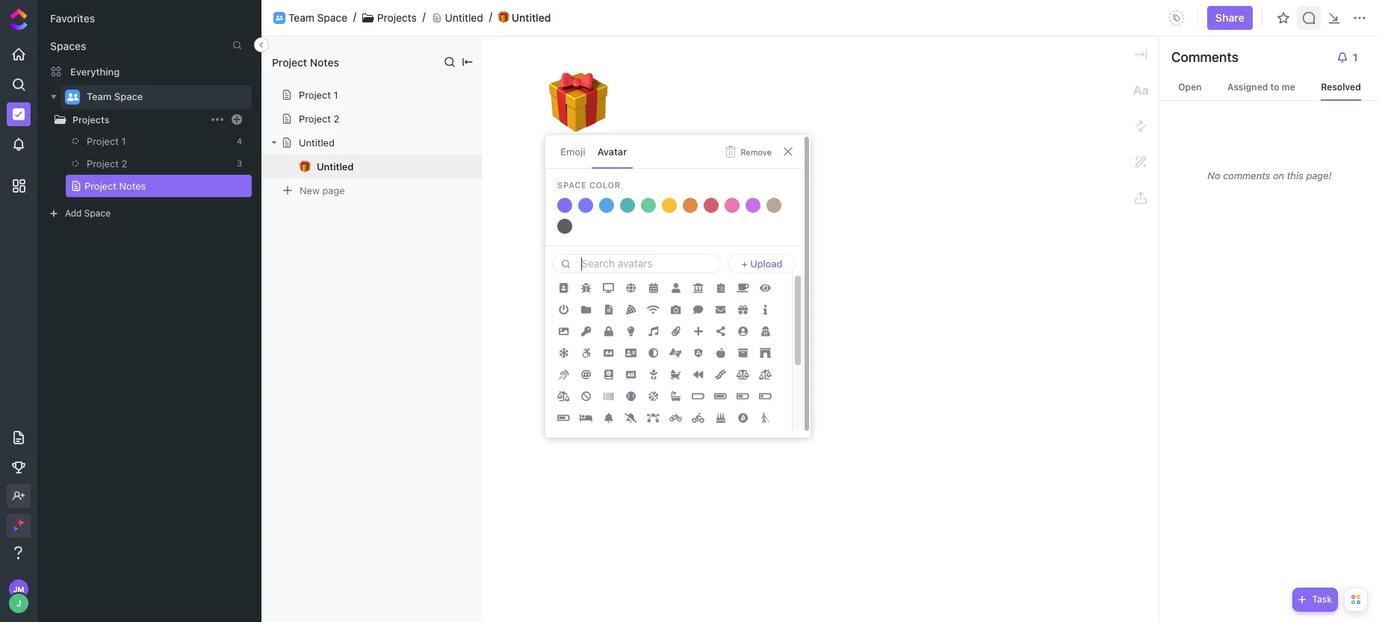 Task type: vqa. For each thing, say whether or not it's contained in the screenshot.
topmost Add
yes



Task type: describe. For each thing, give the bounding box(es) containing it.
🎁 button
[[545, 67, 611, 137]]

baby image
[[650, 370, 657, 380]]

bath image
[[671, 391, 681, 401]]

0 vertical spatial projects
[[377, 11, 417, 24]]

file alt image
[[605, 305, 612, 315]]

page
[[322, 184, 345, 196]]

color options list
[[554, 195, 794, 237]]

6 list item from the left
[[665, 429, 687, 451]]

ad image
[[604, 348, 614, 358]]

0 horizontal spatial team space link
[[87, 85, 242, 109]]

0 vertical spatial 1
[[334, 89, 338, 101]]

1 vertical spatial 2
[[121, 158, 127, 170]]

🎁 untitled
[[497, 11, 551, 24]]

0 vertical spatial project notes
[[272, 56, 339, 68]]

0 horizontal spatial project notes
[[84, 180, 146, 192]]

comments
[[1223, 169, 1271, 181]]

1 vertical spatial user friends image
[[67, 93, 78, 102]]

lock image
[[604, 326, 613, 336]]

remove
[[741, 147, 772, 157]]

3
[[237, 158, 242, 168]]

battery quarter image
[[759, 391, 772, 401]]

paperclip image
[[672, 326, 680, 336]]

0 vertical spatial user friends image
[[276, 15, 283, 21]]

resolved
[[1321, 81, 1361, 93]]

info image
[[764, 305, 767, 315]]

address book image
[[559, 283, 568, 293]]

birthday cake image
[[716, 413, 725, 423]]

wifi image
[[647, 305, 660, 315]]

add space
[[65, 208, 111, 219]]

bug image
[[581, 283, 591, 293]]

audio description image
[[626, 370, 636, 380]]

project notes link
[[70, 175, 227, 197]]

user secret image
[[761, 326, 770, 336]]

+
[[742, 257, 748, 269]]

emoji
[[560, 145, 586, 157]]

pizza slice image
[[626, 305, 636, 315]]

bed image
[[580, 413, 592, 423]]

comment image
[[693, 305, 703, 315]]

baby carriage image
[[671, 370, 681, 380]]

spaces link
[[38, 40, 86, 52]]

open
[[1179, 81, 1202, 93]]

folder image
[[581, 305, 591, 315]]

team space for the topmost team space link
[[288, 11, 347, 24]]

user image
[[672, 283, 680, 293]]

favorites
[[50, 12, 95, 25]]

8 list item from the left
[[710, 429, 732, 451]]

add for add space
[[65, 208, 82, 219]]

me
[[1282, 81, 1296, 93]]

ban image
[[581, 391, 591, 401]]

updated:
[[620, 217, 665, 229]]

address card image
[[625, 348, 637, 358]]

bezier curve image
[[647, 413, 660, 423]]

last
[[597, 217, 617, 229]]

avatar options list
[[553, 277, 785, 537]]

biking image
[[692, 413, 705, 423]]

0 horizontal spatial 1
[[121, 135, 126, 147]]

notes inside project notes link
[[119, 180, 146, 192]]

angular image
[[694, 348, 703, 358]]

project 2 link
[[72, 152, 227, 175]]

accessible icon image
[[582, 348, 591, 358]]

no
[[1208, 169, 1221, 181]]

american sign language interpreting image
[[670, 348, 682, 358]]

share alt image
[[716, 326, 725, 336]]

upload
[[750, 257, 783, 269]]

bitcoin image
[[738, 413, 748, 423]]

0 horizontal spatial projects
[[72, 114, 109, 125]]

0 vertical spatial team
[[288, 11, 314, 24]]

last updated: today at 11:54
[[597, 217, 740, 229]]

share
[[1216, 11, 1245, 24]]

this
[[1287, 169, 1304, 181]]

baseball ball image
[[626, 391, 636, 401]]

comments
[[1172, 49, 1239, 65]]

blind image
[[762, 413, 769, 423]]

1 vertical spatial team
[[87, 91, 112, 103]]

at image
[[581, 370, 591, 380]]

3 list item from the left
[[598, 429, 620, 451]]

new page
[[300, 184, 345, 196]]

snowflake image
[[559, 348, 568, 358]]

bell image
[[604, 413, 613, 423]]

9 list item from the left
[[732, 429, 755, 451]]

at
[[701, 217, 710, 229]]

assigned
[[1228, 81, 1268, 93]]

11:54
[[713, 217, 740, 229]]

basketball ball image
[[648, 391, 658, 401]]

battery empty image
[[692, 391, 705, 401]]

to
[[1271, 81, 1280, 93]]

adjust image
[[648, 348, 658, 358]]

assistive listening systems image
[[559, 370, 569, 380]]



Task type: locate. For each thing, give the bounding box(es) containing it.
space color
[[557, 180, 621, 190]]

power off image
[[559, 305, 569, 315]]

🎁 inside 🎁 untitled
[[497, 12, 509, 24]]

1 horizontal spatial project 2
[[299, 113, 339, 125]]

list item down battery three quarters image
[[553, 429, 575, 451]]

1 horizontal spatial project 1
[[299, 89, 338, 101]]

comment
[[584, 145, 629, 158]]

envelope image
[[716, 305, 726, 315]]

calendar alt image
[[649, 283, 658, 293]]

atlas image
[[604, 370, 613, 380]]

team space
[[288, 11, 347, 24], [87, 91, 143, 103]]

team space for leftmost team space link
[[87, 91, 143, 103]]

0 horizontal spatial 🎁
[[497, 12, 509, 24]]

project 1
[[299, 89, 338, 101], [87, 135, 126, 147]]

1 horizontal spatial project notes
[[272, 56, 339, 68]]

add for add comment
[[562, 145, 581, 158]]

10 list item from the left
[[755, 429, 777, 451]]

desktop image
[[603, 283, 614, 293]]

camera image
[[671, 305, 681, 315]]

eye image
[[760, 283, 771, 293]]

plus image
[[694, 326, 703, 336]]

apple alt image
[[716, 348, 725, 358]]

globe image
[[626, 283, 636, 293]]

project 2 up project notes link
[[87, 158, 127, 170]]

0 vertical spatial 2
[[334, 113, 339, 125]]

battery full image
[[714, 391, 727, 401]]

1 horizontal spatial 🎁
[[548, 67, 608, 137]]

list item down "bell slash" image on the bottom of the page
[[620, 429, 643, 451]]

1 vertical spatial team space link
[[87, 85, 242, 109]]

new
[[300, 184, 320, 196]]

projects link
[[377, 11, 417, 24], [23, 112, 208, 127], [72, 114, 208, 125]]

no comments on this page!
[[1208, 169, 1332, 181]]

music image
[[648, 326, 658, 336]]

0 vertical spatial notes
[[310, 56, 339, 68]]

today
[[668, 217, 698, 229]]

bacon image
[[715, 370, 726, 380]]

list item down biking icon
[[687, 429, 710, 451]]

untitled
[[445, 11, 483, 24], [512, 11, 551, 24], [299, 137, 335, 149], [317, 161, 354, 173], [545, 164, 656, 199]]

0 vertical spatial project 2
[[299, 113, 339, 125]]

+ upload
[[742, 257, 783, 269]]

backward image
[[693, 370, 703, 380]]

page!
[[1306, 169, 1332, 181]]

clipboard list image
[[717, 283, 724, 293]]

0 horizontal spatial team
[[87, 91, 112, 103]]

1 vertical spatial projects
[[72, 114, 109, 125]]

project 1 link
[[72, 130, 227, 152]]

color
[[589, 180, 621, 190]]

favorites button
[[50, 12, 95, 25]]

assigned to me
[[1228, 81, 1296, 93]]

add comment
[[562, 145, 629, 158]]

1 vertical spatial team space
[[87, 91, 143, 103]]

lightbulb image
[[628, 326, 634, 336]]

balance scale image
[[737, 370, 749, 380]]

list item down birthday cake icon
[[710, 429, 732, 451]]

list item down 'bell' icon
[[598, 429, 620, 451]]

0 horizontal spatial add
[[65, 208, 82, 219]]

0 horizontal spatial project 2
[[87, 158, 127, 170]]

1 horizontal spatial 2
[[334, 113, 339, 125]]

5 list item from the left
[[643, 429, 665, 451]]

list item down bed 'icon'
[[575, 429, 598, 451]]

1 vertical spatial 1
[[121, 135, 126, 147]]

0 vertical spatial project 1
[[299, 89, 338, 101]]

0 horizontal spatial team space
[[87, 91, 143, 103]]

1 list item from the left
[[553, 429, 575, 451]]

list item down bezier curve icon
[[643, 429, 665, 451]]

user friends image
[[276, 15, 283, 21], [67, 93, 78, 102]]

list item down blind icon
[[755, 429, 777, 451]]

balance scale left image
[[759, 370, 772, 380]]

1 horizontal spatial 1
[[334, 89, 338, 101]]

on
[[1273, 169, 1285, 181]]

archive image
[[738, 348, 748, 358]]

landmark image
[[693, 283, 703, 293]]

2
[[334, 113, 339, 125], [121, 158, 127, 170]]

0 vertical spatial team space
[[288, 11, 347, 24]]

1 horizontal spatial team space link
[[288, 11, 347, 24]]

list item down the bicycle image
[[665, 429, 687, 451]]

2 up page
[[334, 113, 339, 125]]

add
[[562, 145, 581, 158], [65, 208, 82, 219]]

7 list item from the left
[[687, 429, 710, 451]]

archway image
[[760, 348, 771, 358]]

everything
[[70, 65, 120, 77]]

team space link
[[288, 11, 347, 24], [87, 85, 242, 109]]

1 horizontal spatial add
[[562, 145, 581, 158]]

1 vertical spatial project 1
[[87, 135, 126, 147]]

🎁 for 🎁
[[548, 67, 608, 137]]

project
[[272, 56, 307, 68], [299, 89, 331, 101], [299, 113, 331, 125], [87, 135, 119, 147], [87, 158, 119, 170], [84, 180, 117, 192]]

1 horizontal spatial notes
[[310, 56, 339, 68]]

gift image
[[738, 305, 748, 315]]

1 horizontal spatial team space
[[288, 11, 347, 24]]

1 horizontal spatial team
[[288, 11, 314, 24]]

2 up project notes link
[[121, 158, 127, 170]]

projects
[[377, 11, 417, 24], [72, 114, 109, 125]]

notes
[[310, 56, 339, 68], [119, 180, 146, 192]]

list item
[[553, 429, 575, 451], [575, 429, 598, 451], [598, 429, 620, 451], [620, 429, 643, 451], [643, 429, 665, 451], [665, 429, 687, 451], [687, 429, 710, 451], [710, 429, 732, 451], [732, 429, 755, 451], [755, 429, 777, 451]]

project notes
[[272, 56, 339, 68], [84, 180, 146, 192]]

key image
[[581, 326, 591, 336]]

0 vertical spatial team space link
[[288, 11, 347, 24]]

Search avatars text field
[[581, 255, 716, 273]]

0 horizontal spatial notes
[[119, 180, 146, 192]]

1 vertical spatial 🎁
[[548, 67, 608, 137]]

image image
[[559, 326, 569, 336]]

🎁
[[497, 12, 509, 24], [548, 67, 608, 137]]

1 vertical spatial project notes
[[84, 180, 146, 192]]

battery half image
[[737, 391, 749, 401]]

team space inside team space link
[[87, 91, 143, 103]]

1 vertical spatial add
[[65, 208, 82, 219]]

0 horizontal spatial project 1
[[87, 135, 126, 147]]

bicycle image
[[670, 413, 682, 423]]

barcode image
[[604, 391, 614, 401]]

4 list item from the left
[[620, 429, 643, 451]]

0 horizontal spatial 2
[[121, 158, 127, 170]]

space
[[317, 11, 347, 24], [114, 91, 143, 103], [557, 180, 587, 190], [84, 208, 111, 219]]

project 2 up new page
[[299, 113, 339, 125]]

battery three quarters image
[[558, 413, 570, 423]]

🎁 for 🎁 untitled
[[497, 12, 509, 24]]

everything link
[[38, 60, 261, 84]]

1 vertical spatial notes
[[119, 180, 146, 192]]

list item down bitcoin image
[[732, 429, 755, 451]]

task
[[1312, 594, 1332, 605]]

balance scale right image
[[558, 391, 570, 401]]

avatar
[[598, 145, 627, 157]]

0 vertical spatial 🎁
[[497, 12, 509, 24]]

project 2
[[299, 113, 339, 125], [87, 158, 127, 170]]

1 horizontal spatial user friends image
[[276, 15, 283, 21]]

spaces
[[50, 40, 86, 52]]

0 vertical spatial add
[[562, 145, 581, 158]]

0 horizontal spatial user friends image
[[67, 93, 78, 102]]

bell slash image
[[625, 413, 637, 423]]

1 vertical spatial project 2
[[87, 158, 127, 170]]

4
[[237, 136, 242, 146]]

coffee image
[[737, 283, 749, 293]]

2 list item from the left
[[575, 429, 598, 451]]

team
[[288, 11, 314, 24], [87, 91, 112, 103]]

user circle image
[[738, 326, 748, 336]]

1
[[334, 89, 338, 101], [121, 135, 126, 147]]

1 horizontal spatial projects
[[377, 11, 417, 24]]



